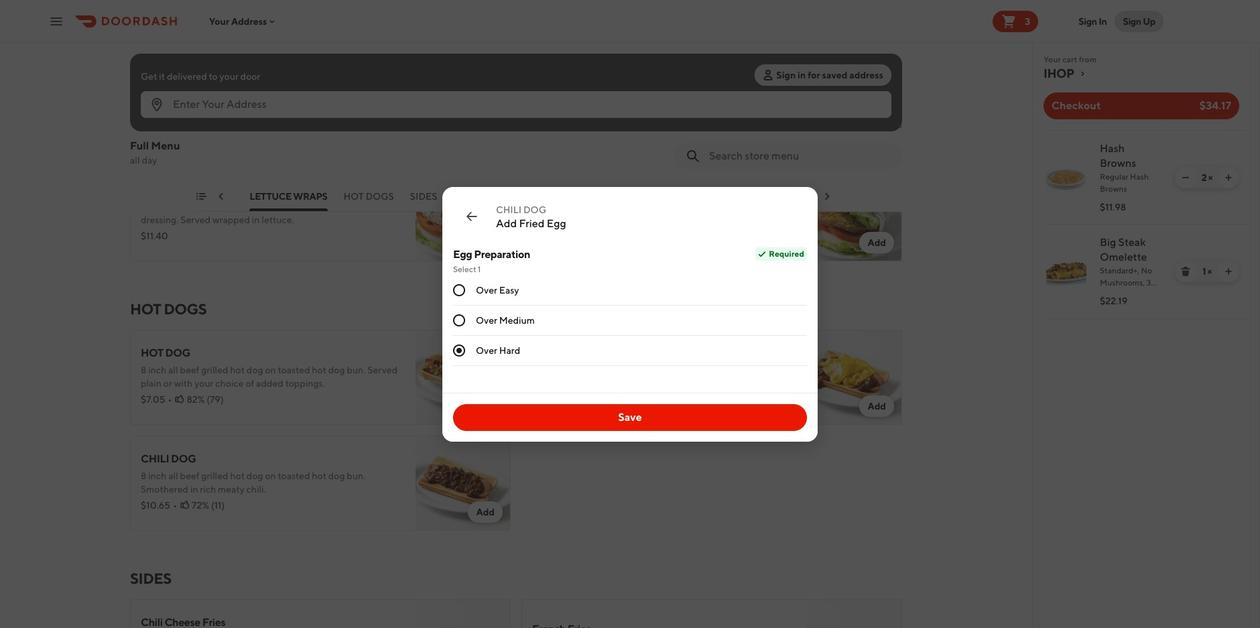 Task type: locate. For each thing, give the bounding box(es) containing it.
lettuce for lettuce hamburger wrap
[[141, 77, 189, 90]]

0 vertical spatial dog
[[523, 204, 546, 215]]

chili dog image
[[416, 436, 511, 531]]

3 inside button
[[1025, 16, 1030, 26]]

1 vertical spatial meaty
[[218, 484, 244, 495]]

dressing. up $11.40
[[141, 214, 179, 225]]

wrap inside lettuce harvester wrap no bun. tasty meatless grain and veggie based patty with tomatoes, onions and dressing. served wrapped in lettuce.
[[647, 183, 680, 196]]

dog inside chili dog 8 inch all beef grilled hot dog on toasted hot dog bun. smothered in rich meaty chili.
[[171, 452, 196, 465]]

0 horizontal spatial chili
[[141, 452, 169, 465]]

2 horizontal spatial 3
[[1146, 277, 1151, 288]]

0 horizontal spatial sides
[[130, 570, 172, 587]]

served inside lettuce wild caught alaskan salmon wrap no bun. wild alaskan salmon patty with tomatoes, onions and dressing. served wrapped in lettuce.
[[572, 109, 602, 119]]

0 horizontal spatial plain
[[141, 378, 162, 389]]

tomatoes,
[[290, 95, 332, 106], [703, 95, 745, 106], [292, 201, 334, 212], [532, 214, 574, 225]]

all up melted
[[560, 365, 570, 375]]

with inside the hot dog 8 inch all beef grilled hot dog on toasted hot dog bun. served plain or with your choice of added toppings.
[[174, 378, 193, 389]]

1 horizontal spatial egg
[[547, 217, 566, 230]]

no inside lettuce hamburger wrap no bun. a 1/3 lb. all beef patty with tomatoes, onions and dressing.  served wrapped in lettuce.
[[141, 95, 154, 106]]

× for hash browns
[[1208, 172, 1213, 183]]

wrap inside lettuce wild caught alaskan salmon wrap no bun. wild alaskan salmon patty with tomatoes, onions and dressing. served wrapped in lettuce.
[[760, 77, 793, 90]]

dressing. inside lettuce chicken wrap no bun. grilled chicken breast with tomatoes, onions and dressing.  served wrapped in lettuce. $11.40
[[141, 214, 179, 225]]

dog up or
[[165, 347, 190, 359]]

wraps right breast
[[293, 191, 327, 202]]

scroll menu navigation left image
[[216, 191, 227, 202]]

beef inside '8 inch all beef grilled hot dog served plain on toasted hot dog bun. smothered in rich meaty chili and topped with two thick slices of melted cheese.'
[[571, 365, 591, 375]]

dog up 72%
[[171, 452, 196, 465]]

$12.70 •
[[532, 394, 567, 405]]

beef up melted
[[571, 365, 591, 375]]

meaty left chili
[[630, 378, 657, 389]]

chili dog 8 inch all beef grilled hot dog on toasted hot dog bun. smothered in rich meaty chili.
[[141, 452, 366, 495]]

0 horizontal spatial your
[[209, 16, 229, 26]]

grilled up (11)
[[201, 471, 228, 481]]

lettuce inside lettuce harvester wrap no bun. tasty meatless grain and veggie based patty with tomatoes, onions and dressing. served wrapped in lettuce.
[[532, 183, 580, 196]]

1 vertical spatial chili
[[141, 452, 169, 465]]

no down omelette
[[1141, 265, 1152, 275]]

1 right remove item from cart image
[[1202, 266, 1206, 277]]

bun.
[[156, 95, 174, 106], [547, 95, 566, 106], [156, 201, 174, 212], [547, 201, 566, 212], [347, 365, 366, 375], [532, 378, 551, 389], [347, 471, 366, 481]]

hot dog image
[[416, 330, 511, 425]]

smothered up melted
[[553, 378, 601, 389]]

dogs
[[366, 191, 394, 202], [164, 300, 207, 318]]

0 vertical spatial browns
[[1100, 157, 1136, 170]]

your
[[209, 16, 229, 26], [1044, 54, 1061, 64]]

dressing. up $9.30 •
[[141, 109, 179, 119]]

patty down door
[[245, 95, 268, 106]]

78%
[[582, 394, 599, 405]]

on inside the hot dog 8 inch all beef grilled hot dog on toasted hot dog bun. served plain or with your choice of added toppings.
[[265, 365, 276, 375]]

lettuce up the tasty
[[532, 183, 580, 196]]

2 vertical spatial hot
[[141, 347, 163, 359]]

sign left up
[[1123, 16, 1141, 26]]

onions inside lettuce hamburger wrap no bun. a 1/3 lb. all beef patty with tomatoes, onions and dressing.  served wrapped in lettuce.
[[334, 95, 362, 106]]

lettuce up "a"
[[141, 77, 189, 90]]

dogs inside button
[[366, 191, 394, 202]]

all inside '8 inch all beef grilled hot dog served plain on toasted hot dog bun. smothered in rich meaty chili and topped with two thick slices of melted cheese.'
[[560, 365, 570, 375]]

8 up $7.05
[[141, 365, 146, 375]]

• down or
[[168, 394, 172, 405]]

0 vertical spatial ×
[[1208, 172, 1213, 183]]

lettuce up it
[[130, 31, 196, 48]]

1 over from the top
[[476, 285, 497, 295]]

sign for sign in for saved address
[[776, 70, 796, 80]]

100% (7)
[[582, 125, 620, 135]]

dog
[[523, 204, 546, 215], [165, 347, 190, 359], [171, 452, 196, 465]]

hash
[[1100, 142, 1125, 155], [1130, 172, 1149, 182]]

2 over from the top
[[476, 315, 497, 325]]

no for lettuce chicken wrap
[[141, 201, 154, 212]]

no
[[141, 95, 154, 106], [532, 95, 545, 106], [141, 201, 154, 212], [532, 201, 545, 212], [1141, 265, 1152, 275]]

2 vertical spatial 3
[[1138, 290, 1143, 300]]

0 vertical spatial 3
[[1025, 16, 1030, 26]]

patty down alaskan
[[658, 95, 680, 106]]

on up chili.
[[265, 471, 276, 481]]

2 100% from the left
[[582, 125, 607, 135]]

egg preparation select 1
[[453, 248, 530, 274]]

plain
[[687, 365, 708, 375], [141, 378, 162, 389]]

plain up $7.05
[[141, 378, 162, 389]]

lettuce up grilled
[[141, 183, 189, 196]]

wrapped up the (7) at the top of page
[[604, 109, 641, 119]]

meaty inside chili dog 8 inch all beef grilled hot dog on toasted hot dog bun. smothered in rich meaty chili.
[[218, 484, 244, 495]]

0 horizontal spatial dogs
[[164, 300, 207, 318]]

0 vertical spatial plain
[[687, 365, 708, 375]]

0 vertical spatial egg
[[547, 217, 566, 230]]

lettuce wild caught alaskan salmon wrap image
[[807, 60, 902, 155]]

0 vertical spatial chili
[[496, 204, 522, 215]]

3 over from the top
[[476, 345, 497, 356]]

100% for hamburger
[[188, 125, 212, 135]]

0 vertical spatial dogs
[[366, 191, 394, 202]]

choice
[[215, 378, 244, 389]]

wild
[[582, 77, 610, 90]]

0 vertical spatial of
[[246, 378, 254, 389]]

8 up slices
[[532, 365, 538, 375]]

wrap up grain
[[647, 183, 680, 196]]

100% left the (7) at the top of page
[[582, 125, 607, 135]]

lettuce. inside lettuce wild caught alaskan salmon wrap no bun. wild alaskan salmon patty with tomatoes, onions and dressing. served wrapped in lettuce.
[[653, 109, 686, 119]]

lettuce. inside lettuce harvester wrap no bun. tasty meatless grain and veggie based patty with tomatoes, onions and dressing. served wrapped in lettuce.
[[745, 214, 778, 225]]

8 inch all beef grilled hot dog served plain on toasted hot dog bun. smothered in rich meaty chili and topped with two thick slices of melted cheese.
[[532, 365, 790, 402]]

$34.17
[[1199, 99, 1231, 112]]

and inside lettuce chicken wrap no bun. grilled chicken breast with tomatoes, onions and dressing.  served wrapped in lettuce. $11.40
[[366, 201, 382, 212]]

chili cheese fries image
[[416, 599, 511, 628]]

lettuce hamburger wrap no bun. a 1/3 lb. all beef patty with tomatoes, onions and dressing.  served wrapped in lettuce.
[[141, 77, 380, 119]]

lettuce inside lettuce chicken wrap no bun. grilled chicken breast with tomatoes, onions and dressing.  served wrapped in lettuce. $11.40
[[141, 183, 189, 196]]

thick
[[767, 378, 789, 389]]

grilled inside '8 inch all beef grilled hot dog served plain on toasted hot dog bun. smothered in rich meaty chili and topped with two thick slices of melted cheese.'
[[593, 365, 620, 375]]

wrap up breast
[[242, 183, 275, 196]]

grilled inside the hot dog 8 inch all beef grilled hot dog on toasted hot dog bun. served plain or with your choice of added toppings.
[[201, 365, 228, 375]]

smothered
[[553, 378, 601, 389], [141, 484, 188, 495]]

on inside '8 inch all beef grilled hot dog served plain on toasted hot dog bun. smothered in rich meaty chili and topped with two thick slices of melted cheese.'
[[710, 365, 721, 375]]

1 horizontal spatial 3
[[1138, 290, 1143, 300]]

with inside '8 inch all beef grilled hot dog served plain on toasted hot dog bun. smothered in rich meaty chili and topped with two thick slices of melted cheese.'
[[729, 378, 747, 389]]

0 vertical spatial hash
[[1100, 142, 1125, 155]]

• up menu
[[169, 125, 173, 135]]

1 vertical spatial egg
[[453, 248, 472, 260]]

1 horizontal spatial smothered
[[553, 378, 601, 389]]

on up the topped
[[710, 365, 721, 375]]

of right slices
[[557, 391, 566, 402]]

meaty inside '8 inch all beef grilled hot dog served plain on toasted hot dog bun. smothered in rich meaty chili and topped with two thick slices of melted cheese.'
[[630, 378, 657, 389]]

bun. inside chili dog 8 inch all beef grilled hot dog on toasted hot dog bun. smothered in rich meaty chili.
[[347, 471, 366, 481]]

inch for chili dog
[[148, 471, 166, 481]]

chili inside chili dog add fried egg
[[496, 204, 522, 215]]

hash up regular
[[1100, 142, 1125, 155]]

steak
[[1118, 236, 1146, 249]]

0 vertical spatial wraps
[[198, 31, 252, 48]]

breakfast sides button
[[774, 190, 859, 211]]

• right $12.80
[[564, 125, 568, 135]]

sign left for
[[776, 70, 796, 80]]

$11.40
[[141, 231, 168, 241]]

1 horizontal spatial your
[[1044, 54, 1061, 64]]

patty for lettuce wild caught alaskan salmon wrap
[[658, 95, 680, 106]]

sign left in
[[1079, 16, 1097, 26]]

big steak omelette image
[[1046, 251, 1086, 292]]

1 horizontal spatial wraps
[[293, 191, 327, 202]]

all left day
[[130, 155, 140, 166]]

add button for lettuce harvester wrap
[[860, 232, 894, 253]]

0 horizontal spatial 3
[[1025, 16, 1030, 26]]

× right 2
[[1208, 172, 1213, 183]]

2 horizontal spatial sides
[[832, 191, 859, 202]]

wrapped up (30)
[[212, 109, 250, 119]]

8 for hot dog
[[141, 365, 146, 375]]

2 horizontal spatial patty
[[731, 201, 753, 212]]

0 vertical spatial over
[[476, 285, 497, 295]]

Over Medium radio
[[453, 314, 465, 326]]

onions inside lettuce harvester wrap no bun. tasty meatless grain and veggie based patty with tomatoes, onions and dressing. served wrapped in lettuce.
[[576, 214, 604, 225]]

smothered up $10.65 • at left bottom
[[141, 484, 188, 495]]

1 vertical spatial 3
[[1146, 277, 1151, 288]]

on inside chili dog 8 inch all beef grilled hot dog on toasted hot dog bun. smothered in rich meaty chili.
[[265, 471, 276, 481]]

lettuce hamburger wrap image
[[416, 60, 511, 155]]

your right to at the left top of page
[[219, 71, 238, 82]]

in
[[1099, 16, 1107, 26]]

two
[[749, 378, 765, 389]]

onions inside lettuce wild caught alaskan salmon wrap no bun. wild alaskan salmon patty with tomatoes, onions and dressing. served wrapped in lettuce.
[[747, 95, 775, 106]]

omelette
[[1100, 251, 1147, 263]]

dressing. down grain
[[624, 214, 662, 225]]

0 vertical spatial smothered
[[553, 378, 601, 389]]

meaty for inch
[[630, 378, 657, 389]]

served
[[180, 109, 211, 119], [572, 109, 602, 119], [180, 214, 211, 225], [664, 214, 694, 225], [367, 365, 398, 375]]

no down get
[[141, 95, 154, 106]]

3 button
[[993, 10, 1038, 32]]

and inside lettuce wild caught alaskan salmon wrap no bun. wild alaskan salmon patty with tomatoes, onions and dressing. served wrapped in lettuce.
[[777, 95, 793, 106]]

based
[[703, 201, 729, 212]]

1 horizontal spatial plain
[[687, 365, 708, 375]]

save button
[[453, 404, 807, 431]]

no inside lettuce harvester wrap no bun. tasty meatless grain and veggie based patty with tomatoes, onions and dressing. served wrapped in lettuce.
[[532, 201, 545, 212]]

wrap left for
[[760, 77, 793, 90]]

with inside lettuce wild caught alaskan salmon wrap no bun. wild alaskan salmon patty with tomatoes, onions and dressing. served wrapped in lettuce.
[[682, 95, 701, 106]]

1 vertical spatial ×
[[1208, 266, 1212, 277]]

smothered inside '8 inch all beef grilled hot dog served plain on toasted hot dog bun. smothered in rich meaty chili and topped with two thick slices of melted cheese.'
[[553, 378, 601, 389]]

1 vertical spatial hot dogs
[[130, 300, 207, 318]]

1 horizontal spatial meaty
[[630, 378, 657, 389]]

added
[[256, 378, 283, 389]]

lettuce for lettuce wild caught alaskan salmon wrap
[[532, 77, 580, 90]]

over
[[476, 285, 497, 295], [476, 315, 497, 325], [476, 345, 497, 356]]

it
[[159, 71, 165, 82]]

$22.19
[[1100, 296, 1128, 306]]

1
[[478, 264, 481, 274], [1202, 266, 1206, 277]]

mushrooms,
[[1100, 277, 1145, 288]]

dog inside the hot dog 8 inch all beef grilled hot dog on toasted hot dog bun. served plain or with your choice of added toppings.
[[165, 347, 190, 359]]

chili inside chili dog 8 inch all beef grilled hot dog on toasted hot dog bun. smothered in rich meaty chili.
[[141, 452, 169, 465]]

2 vertical spatial over
[[476, 345, 497, 356]]

rich up cheese.
[[612, 378, 628, 389]]

wraps down your address on the left top
[[198, 31, 252, 48]]

× for big steak omelette
[[1208, 266, 1212, 277]]

Item Search search field
[[709, 149, 891, 164]]

grilled up cheese.
[[593, 365, 620, 375]]

1 vertical spatial plain
[[141, 378, 162, 389]]

french fries image
[[807, 599, 902, 628]]

2 horizontal spatial sign
[[1123, 16, 1141, 26]]

78% (33)
[[582, 394, 618, 405]]

•
[[169, 125, 173, 135], [564, 125, 568, 135], [168, 394, 172, 405], [563, 394, 567, 405], [173, 500, 177, 511]]

toasted for hot
[[278, 365, 310, 375]]

1 horizontal spatial 1
[[1202, 266, 1206, 277]]

rich for dog
[[200, 484, 216, 495]]

rich up 72% (11)
[[200, 484, 216, 495]]

1 vertical spatial of
[[557, 391, 566, 402]]

wrapped down chicken
[[212, 214, 250, 225]]

dressing.
[[141, 109, 179, 119], [532, 109, 570, 119], [141, 214, 179, 225], [624, 214, 662, 225]]

dressing. up the $12.80 •
[[532, 109, 570, 119]]

1 100% from the left
[[188, 125, 212, 135]]

browns up regular
[[1100, 157, 1136, 170]]

served inside lettuce chicken wrap no bun. grilled chicken breast with tomatoes, onions and dressing.  served wrapped in lettuce. $11.40
[[180, 214, 211, 225]]

dressing. inside lettuce harvester wrap no bun. tasty meatless grain and veggie based patty with tomatoes, onions and dressing. served wrapped in lettuce.
[[624, 214, 662, 225]]

72%
[[192, 500, 209, 511]]

2
[[1202, 172, 1207, 183]]

0 vertical spatial rich
[[612, 378, 628, 389]]

browns down regular
[[1100, 184, 1127, 194]]

(11)
[[211, 500, 225, 511]]

chili
[[658, 378, 676, 389]]

0 vertical spatial lettuce wraps
[[130, 31, 252, 48]]

1 vertical spatial dog
[[165, 347, 190, 359]]

add
[[476, 131, 495, 142], [868, 131, 886, 142], [496, 217, 517, 230], [476, 237, 495, 248], [868, 237, 886, 248], [476, 401, 495, 412], [868, 401, 886, 412], [476, 507, 495, 517]]

ihop link
[[1044, 66, 1239, 82]]

toasted inside chili dog 8 inch all beef grilled hot dog on toasted hot dog bun. smothered in rich meaty chili.
[[278, 471, 310, 481]]

meaty up (11)
[[218, 484, 244, 495]]

no up $12.80
[[532, 95, 545, 106]]

0 horizontal spatial smothered
[[141, 484, 188, 495]]

0 horizontal spatial hot dogs
[[130, 300, 207, 318]]

wrapped
[[212, 109, 250, 119], [604, 109, 641, 119], [212, 214, 250, 225], [696, 214, 734, 225]]

0 horizontal spatial of
[[246, 378, 254, 389]]

inch up or
[[148, 365, 166, 375]]

0 horizontal spatial 1
[[478, 264, 481, 274]]

hot inside button
[[344, 191, 364, 202]]

with inside lettuce hamburger wrap no bun. a 1/3 lb. all beef patty with tomatoes, onions and dressing.  served wrapped in lettuce.
[[270, 95, 288, 106]]

0 vertical spatial meaty
[[630, 378, 657, 389]]

1 vertical spatial your
[[194, 378, 213, 389]]

your up "82% (79)"
[[194, 378, 213, 389]]

smothered inside chili dog 8 inch all beef grilled hot dog on toasted hot dog bun. smothered in rich meaty chili.
[[141, 484, 188, 495]]

1 vertical spatial rich
[[200, 484, 216, 495]]

no up $11.40
[[141, 201, 154, 212]]

rich inside '8 inch all beef grilled hot dog served plain on toasted hot dog bun. smothered in rich meaty chili and topped with two thick slices of melted cheese.'
[[612, 378, 628, 389]]

0 vertical spatial your
[[219, 71, 238, 82]]

dog up fried
[[523, 204, 546, 215]]

meaty
[[630, 378, 657, 389], [218, 484, 244, 495]]

dressing. inside lettuce hamburger wrap no bun. a 1/3 lb. all beef patty with tomatoes, onions and dressing.  served wrapped in lettuce.
[[141, 109, 179, 119]]

• left melted
[[563, 394, 567, 405]]

patty inside lettuce wild caught alaskan salmon wrap no bun. wild alaskan salmon patty with tomatoes, onions and dressing. served wrapped in lettuce.
[[658, 95, 680, 106]]

topped
[[696, 378, 727, 389]]

beef
[[224, 95, 243, 106], [180, 365, 199, 375], [571, 365, 591, 375], [180, 471, 199, 481]]

lettuce inside lettuce wild caught alaskan salmon wrap no bun. wild alaskan salmon patty with tomatoes, onions and dressing. served wrapped in lettuce.
[[532, 77, 580, 90]]

0 horizontal spatial 100%
[[188, 125, 212, 135]]

add for hot dog
[[476, 401, 495, 412]]

over left easy
[[476, 285, 497, 295]]

0 horizontal spatial your
[[194, 378, 213, 389]]

meaty for dog
[[218, 484, 244, 495]]

of inside the hot dog 8 inch all beef grilled hot dog on toasted hot dog bun. served plain or with your choice of added toppings.
[[246, 378, 254, 389]]

list containing hash browns
[[1033, 130, 1250, 319]]

add for 8 inch all beef grilled hot dog served plain on toasted hot dog bun. smothered in rich meaty chili and topped with two thick slices of melted cheese.
[[868, 401, 886, 412]]

and inside lettuce hamburger wrap no bun. a 1/3 lb. all beef patty with tomatoes, onions and dressing.  served wrapped in lettuce.
[[364, 95, 380, 106]]

1 vertical spatial hash
[[1130, 172, 1149, 182]]

over for over medium
[[476, 315, 497, 325]]

lettuce
[[130, 31, 196, 48], [141, 77, 189, 90], [532, 77, 580, 90], [141, 183, 189, 196], [532, 183, 580, 196], [250, 191, 291, 202]]

chili up fried
[[496, 204, 522, 215]]

inch up $10.65 • at left bottom
[[148, 471, 166, 481]]

1 right select
[[478, 264, 481, 274]]

patty inside lettuce harvester wrap no bun. tasty meatless grain and veggie based patty with tomatoes, onions and dressing. served wrapped in lettuce.
[[731, 201, 753, 212]]

wrap for lettuce chicken wrap
[[242, 183, 275, 196]]

$7.05
[[141, 394, 165, 405]]

all right lb.
[[212, 95, 222, 106]]

wrapped down based
[[696, 214, 734, 225]]

• for lettuce hamburger wrap
[[169, 125, 173, 135]]

1 horizontal spatial sign
[[1079, 16, 1097, 26]]

chicken
[[207, 201, 241, 212]]

0 horizontal spatial meaty
[[218, 484, 244, 495]]

plain up the topped
[[687, 365, 708, 375]]

dialog
[[442, 187, 818, 441]]

inch inside the hot dog 8 inch all beef grilled hot dog on toasted hot dog bun. served plain or with your choice of added toppings.
[[148, 365, 166, 375]]

1 horizontal spatial dogs
[[366, 191, 394, 202]]

1 horizontal spatial hot dogs
[[344, 191, 394, 202]]

lettuce.
[[262, 109, 294, 119], [653, 109, 686, 119], [262, 214, 294, 225], [745, 214, 778, 225]]

$12.80
[[532, 125, 561, 135]]

rich for inch
[[612, 378, 628, 389]]

8 up $10.65
[[141, 471, 146, 481]]

hash right regular
[[1130, 172, 1149, 182]]

fried
[[519, 217, 545, 230]]

your for your address
[[209, 16, 229, 26]]

lettuce chicken wrap image
[[416, 166, 511, 261]]

onions
[[334, 95, 362, 106], [747, 95, 775, 106], [336, 201, 364, 212], [576, 214, 604, 225]]

beef up 72%
[[180, 471, 199, 481]]

$10.65 •
[[141, 500, 177, 511]]

$12.70
[[532, 394, 560, 405]]

your left address
[[209, 16, 229, 26]]

browns
[[1100, 157, 1136, 170], [1100, 184, 1127, 194]]

grilled up choice
[[201, 365, 228, 375]]

• right $10.65
[[173, 500, 177, 511]]

of
[[246, 378, 254, 389], [557, 391, 566, 402]]

1 vertical spatial your
[[1044, 54, 1061, 64]]

lettuce up wild
[[532, 77, 580, 90]]

over left hard
[[476, 345, 497, 356]]

egg up select
[[453, 248, 472, 260]]

add for chili dog
[[476, 507, 495, 517]]

wrap
[[263, 77, 296, 90], [760, 77, 793, 90], [242, 183, 275, 196], [647, 183, 680, 196]]

3 left sign in
[[1025, 16, 1030, 26]]

all up or
[[168, 365, 178, 375]]

wrap inside lettuce chicken wrap no bun. grilled chicken breast with tomatoes, onions and dressing.  served wrapped in lettuce. $11.40
[[242, 183, 275, 196]]

inch for hot dog
[[148, 365, 166, 375]]

on up added
[[265, 365, 276, 375]]

add button for hot dog
[[468, 395, 503, 417]]

no inside lettuce chicken wrap no bun. grilled chicken breast with tomatoes, onions and dressing.  served wrapped in lettuce. $11.40
[[141, 201, 154, 212]]

1 horizontal spatial chili
[[496, 204, 522, 215]]

beef up 82%
[[180, 365, 199, 375]]

0 horizontal spatial rich
[[200, 484, 216, 495]]

of left added
[[246, 378, 254, 389]]

100% (30)
[[188, 125, 232, 135]]

dog for chili dog
[[171, 452, 196, 465]]

up
[[1143, 16, 1155, 26]]

sign up
[[1123, 16, 1155, 26]]

day
[[142, 155, 157, 166]]

tomatoes, inside lettuce chicken wrap no bun. grilled chicken breast with tomatoes, onions and dressing.  served wrapped in lettuce. $11.40
[[292, 201, 334, 212]]

1 horizontal spatial sides
[[410, 191, 437, 202]]

0 horizontal spatial egg
[[453, 248, 472, 260]]

wrapped inside lettuce harvester wrap no bun. tasty meatless grain and veggie based patty with tomatoes, onions and dressing. served wrapped in lettuce.
[[696, 214, 734, 225]]

inch inside chili dog 8 inch all beef grilled hot dog on toasted hot dog bun. smothered in rich meaty chili.
[[148, 471, 166, 481]]

from
[[1079, 54, 1097, 64]]

3 down "mushrooms,"
[[1138, 290, 1143, 300]]

lettuce wild caught alaskan salmon wrap no bun. wild alaskan salmon patty with tomatoes, onions and dressing. served wrapped in lettuce.
[[532, 77, 793, 119]]

egg right fried
[[547, 217, 566, 230]]

your up "ihop"
[[1044, 54, 1061, 64]]

over right "over medium" radio at the left of page
[[476, 315, 497, 325]]

100%
[[188, 125, 212, 135], [582, 125, 607, 135]]

bun. inside '8 inch all beef grilled hot dog served plain on toasted hot dog bun. smothered in rich meaty chili and topped with two thick slices of melted cheese.'
[[532, 378, 551, 389]]

inch up slices
[[540, 365, 558, 375]]

1 vertical spatial over
[[476, 315, 497, 325]]

×
[[1208, 172, 1213, 183], [1208, 266, 1212, 277]]

all up $10.65 • at left bottom
[[168, 471, 178, 481]]

patty right based
[[731, 201, 753, 212]]

lettuce wraps up delivered
[[130, 31, 252, 48]]

wrap right door
[[263, 77, 296, 90]]

sign up link
[[1115, 10, 1164, 32]]

with
[[270, 95, 288, 106], [682, 95, 701, 106], [271, 201, 290, 212], [755, 201, 774, 212], [174, 378, 193, 389], [729, 378, 747, 389]]

cheese.
[[600, 391, 632, 402]]

82%
[[187, 394, 205, 405]]

patty for lettuce harvester wrap
[[731, 201, 753, 212]]

rich inside chili dog 8 inch all beef grilled hot dog on toasted hot dog bun. smothered in rich meaty chili.
[[200, 484, 216, 495]]

all inside full menu all day
[[130, 155, 140, 166]]

1 horizontal spatial 100%
[[582, 125, 607, 135]]

lettuce chicken wrap no bun. grilled chicken breast with tomatoes, onions and dressing.  served wrapped in lettuce. $11.40
[[141, 183, 382, 241]]

lettuce wraps right chicken
[[250, 191, 327, 202]]

in inside lettuce chicken wrap no bun. grilled chicken breast with tomatoes, onions and dressing.  served wrapped in lettuce. $11.40
[[252, 214, 260, 225]]

list
[[1033, 130, 1250, 319]]

0 vertical spatial hot dogs
[[344, 191, 394, 202]]

sign for sign in
[[1079, 16, 1097, 26]]

in inside '8 inch all beef grilled hot dog served plain on toasted hot dog bun. smothered in rich meaty chili and topped with two thick slices of melted cheese.'
[[602, 378, 610, 389]]

no up fried
[[532, 201, 545, 212]]

open menu image
[[48, 13, 64, 29]]

1 horizontal spatial patty
[[658, 95, 680, 106]]

tomatoes, inside lettuce hamburger wrap no bun. a 1/3 lb. all beef patty with tomatoes, onions and dressing.  served wrapped in lettuce.
[[290, 95, 332, 106]]

wild
[[568, 95, 588, 106]]

beef down hamburger on the top of page
[[224, 95, 243, 106]]

lettuce right chicken
[[250, 191, 291, 202]]

bun. inside lettuce chicken wrap no bun. grilled chicken breast with tomatoes, onions and dressing.  served wrapped in lettuce. $11.40
[[156, 201, 174, 212]]

all inside lettuce hamburger wrap no bun. a 1/3 lb. all beef patty with tomatoes, onions and dressing.  served wrapped in lettuce.
[[212, 95, 222, 106]]

grilled
[[201, 365, 228, 375], [593, 365, 620, 375], [201, 471, 228, 481]]

× left add one to cart icon
[[1208, 266, 1212, 277]]

0 horizontal spatial patty
[[245, 95, 268, 106]]

in inside chili dog 8 inch all beef grilled hot dog on toasted hot dog bun. smothered in rich meaty chili.
[[190, 484, 198, 495]]

grilled inside chili dog 8 inch all beef grilled hot dog on toasted hot dog bun. smothered in rich meaty chili.
[[201, 471, 228, 481]]

2 vertical spatial dog
[[171, 452, 196, 465]]

0 vertical spatial your
[[209, 16, 229, 26]]

0 horizontal spatial sign
[[776, 70, 796, 80]]

toasted
[[278, 365, 310, 375], [722, 365, 755, 375], [278, 471, 310, 481]]

on
[[265, 365, 276, 375], [710, 365, 721, 375], [265, 471, 276, 481]]

1 horizontal spatial rich
[[612, 378, 628, 389]]

checkout
[[1052, 99, 1101, 112]]

8 inside the hot dog 8 inch all beef grilled hot dog on toasted hot dog bun. served plain or with your choice of added toppings.
[[141, 365, 146, 375]]

and inside '8 inch all beef grilled hot dog served plain on toasted hot dog bun. smothered in rich meaty chili and topped with two thick slices of melted cheese.'
[[678, 378, 694, 389]]

100% left (30)
[[188, 125, 212, 135]]

wrap inside lettuce hamburger wrap no bun. a 1/3 lb. all beef patty with tomatoes, onions and dressing.  served wrapped in lettuce.
[[263, 77, 296, 90]]

chili up $10.65
[[141, 452, 169, 465]]

1 vertical spatial browns
[[1100, 184, 1127, 194]]

smothered for dog
[[141, 484, 188, 495]]

3 right "mushrooms,"
[[1146, 277, 1151, 288]]

1 horizontal spatial of
[[557, 391, 566, 402]]

1 vertical spatial smothered
[[141, 484, 188, 495]]

add button for lettuce chicken wrap
[[468, 232, 503, 253]]

0 vertical spatial hot
[[344, 191, 364, 202]]

0 horizontal spatial hash
[[1100, 142, 1125, 155]]

breakfast
[[774, 191, 830, 202]]



Task type: describe. For each thing, give the bounding box(es) containing it.
saved
[[822, 70, 847, 80]]

big
[[1100, 236, 1116, 249]]

onions inside lettuce chicken wrap no bun. grilled chicken breast with tomatoes, onions and dressing.  served wrapped in lettuce. $11.40
[[336, 201, 364, 212]]

address
[[849, 70, 883, 80]]

wrapped inside lettuce chicken wrap no bun. grilled chicken breast with tomatoes, onions and dressing.  served wrapped in lettuce. $11.40
[[212, 214, 250, 225]]

hot dogs button
[[344, 190, 394, 211]]

add button for lettuce wild caught alaskan salmon wrap
[[860, 126, 894, 147]]

door
[[240, 71, 260, 82]]

egg preparation group
[[453, 247, 807, 366]]

over easy
[[476, 285, 519, 295]]

breast
[[242, 201, 269, 212]]

melted
[[568, 391, 598, 402]]

• for hot dog
[[168, 394, 172, 405]]

plain inside the hot dog 8 inch all beef grilled hot dog on toasted hot dog bun. served plain or with your choice of added toppings.
[[141, 378, 162, 389]]

chili dog add fried egg
[[496, 204, 566, 230]]

8 inside '8 inch all beef grilled hot dog served plain on toasted hot dog bun. smothered in rich meaty chili and topped with two thick slices of melted cheese.'
[[532, 365, 538, 375]]

(30)
[[214, 125, 232, 135]]

hot inside the hot dog 8 inch all beef grilled hot dog on toasted hot dog bun. served plain or with your choice of added toppings.
[[141, 347, 163, 359]]

scroll menu navigation right image
[[822, 191, 832, 202]]

your address button
[[209, 16, 278, 26]]

salmon
[[626, 95, 656, 106]]

sign in for saved address link
[[755, 64, 891, 86]]

add button for 8 inch all beef grilled hot dog served plain on toasted hot dog bun. smothered in rich meaty chili and topped with two thick slices of melted cheese.
[[860, 395, 894, 417]]

menu
[[151, 139, 180, 152]]

toppings.
[[285, 378, 325, 389]]

sandwiches button
[[168, 190, 233, 211]]

sides button
[[410, 190, 437, 211]]

add button for lettuce hamburger wrap
[[468, 126, 503, 147]]

lettuce for lettuce chicken wrap
[[141, 183, 189, 196]]

bun. inside the hot dog 8 inch all beef grilled hot dog on toasted hot dog bun. served plain or with your choice of added toppings.
[[347, 365, 366, 375]]

1 ×
[[1202, 266, 1212, 277]]

wrapped inside lettuce hamburger wrap no bun. a 1/3 lb. all beef patty with tomatoes, onions and dressing.  served wrapped in lettuce.
[[212, 109, 250, 119]]

1/3
[[185, 95, 198, 106]]

100% for wild
[[582, 125, 607, 135]]

salmon
[[712, 77, 758, 90]]

inch inside '8 inch all beef grilled hot dog served plain on toasted hot dog bun. smothered in rich meaty chili and topped with two thick slices of melted cheese.'
[[540, 365, 558, 375]]

Over Easy radio
[[453, 284, 465, 296]]

1 horizontal spatial hash
[[1130, 172, 1149, 182]]

no for lettuce harvester wrap
[[532, 201, 545, 212]]

hamburger
[[191, 77, 261, 90]]

egg inside chili dog add fried egg
[[547, 217, 566, 230]]

remove item from cart image
[[1180, 266, 1191, 277]]

of inside '8 inch all beef grilled hot dog served plain on toasted hot dog bun. smothered in rich meaty chili and topped with two thick slices of melted cheese.'
[[557, 391, 566, 402]]

1 horizontal spatial your
[[219, 71, 238, 82]]

sign in link
[[1071, 8, 1115, 35]]

Over Hard radio
[[453, 344, 465, 356]]

easy
[[499, 285, 519, 295]]

wrap for lettuce harvester wrap
[[647, 183, 680, 196]]

preparation
[[474, 248, 530, 260]]

• for lettuce wild caught alaskan salmon wrap
[[564, 125, 568, 135]]

bun. inside lettuce hamburger wrap no bun. a 1/3 lb. all beef patty with tomatoes, onions and dressing.  served wrapped in lettuce.
[[156, 95, 174, 106]]

add for lettuce chicken wrap
[[476, 237, 495, 248]]

lettuce harvester wrap image
[[807, 166, 902, 261]]

patty inside lettuce hamburger wrap no bun. a 1/3 lb. all beef patty with tomatoes, onions and dressing.  served wrapped in lettuce.
[[245, 95, 268, 106]]

with inside lettuce chicken wrap no bun. grilled chicken breast with tomatoes, onions and dressing.  served wrapped in lettuce. $11.40
[[271, 201, 290, 212]]

with inside lettuce harvester wrap no bun. tasty meatless grain and veggie based patty with tomatoes, onions and dressing. served wrapped in lettuce.
[[755, 201, 774, 212]]

wrap for lettuce hamburger wrap
[[263, 77, 296, 90]]

grilled
[[176, 201, 205, 212]]

$10.65
[[141, 500, 170, 511]]

meatless
[[592, 201, 629, 212]]

on for chili
[[265, 471, 276, 481]]

beef inside the hot dog 8 inch all beef grilled hot dog on toasted hot dog bun. served plain or with your choice of added toppings.
[[180, 365, 199, 375]]

(79)
[[207, 394, 224, 405]]

tomatoes, inside lettuce wild caught alaskan salmon wrap no bun. wild alaskan salmon patty with tomatoes, onions and dressing. served wrapped in lettuce.
[[703, 95, 745, 106]]

served inside the hot dog 8 inch all beef grilled hot dog on toasted hot dog bun. served plain or with your choice of added toppings.
[[367, 365, 398, 375]]

lettuce for lettuce harvester wrap
[[532, 183, 580, 196]]

to
[[209, 71, 218, 82]]

no for lettuce hamburger wrap
[[141, 95, 154, 106]]

beef inside lettuce hamburger wrap no bun. a 1/3 lb. all beef patty with tomatoes, onions and dressing.  served wrapped in lettuce.
[[224, 95, 243, 106]]

a
[[176, 95, 183, 106]]

get it delivered to your door
[[141, 71, 260, 82]]

add for lettuce wild caught alaskan salmon wrap
[[868, 131, 886, 142]]

over medium
[[476, 315, 535, 325]]

alaskan
[[660, 77, 710, 90]]

regular
[[1100, 172, 1129, 182]]

remove one from cart image
[[1180, 172, 1191, 183]]

hash browns image
[[1046, 158, 1086, 198]]

breakfast sides
[[774, 191, 859, 202]]

bun. inside lettuce wild caught alaskan salmon wrap no bun. wild alaskan salmon patty with tomatoes, onions and dressing. served wrapped in lettuce.
[[547, 95, 566, 106]]

$7.05 •
[[141, 394, 172, 405]]

dog inside chili dog add fried egg
[[523, 204, 546, 215]]

address
[[231, 16, 267, 26]]

2 ×
[[1202, 172, 1213, 183]]

82% (79)
[[187, 394, 224, 405]]

chili for add
[[496, 204, 522, 215]]

hot dog 8 inch all beef grilled hot dog on toasted hot dog bun. served plain or with your choice of added toppings.
[[141, 347, 398, 389]]

dialog containing add fried egg
[[442, 187, 818, 441]]

0 horizontal spatial wraps
[[198, 31, 252, 48]]

all inside chili dog 8 inch all beef grilled hot dog on toasted hot dog bun. smothered in rich meaty chili.
[[168, 471, 178, 481]]

in inside lettuce wild caught alaskan salmon wrap no bun. wild alaskan salmon patty with tomatoes, onions and dressing. served wrapped in lettuce.
[[643, 109, 651, 119]]

alaskan
[[590, 95, 624, 106]]

back image
[[464, 208, 480, 224]]

slices
[[532, 391, 555, 402]]

in inside lettuce harvester wrap no bun. tasty meatless grain and veggie based patty with tomatoes, onions and dressing. served wrapped in lettuce.
[[735, 214, 743, 225]]

full
[[130, 139, 149, 152]]

cart
[[1063, 54, 1077, 64]]

1 vertical spatial lettuce wraps
[[250, 191, 327, 202]]

or
[[163, 378, 172, 389]]

1 browns from the top
[[1100, 157, 1136, 170]]

hard
[[499, 345, 520, 356]]

pancakes,
[[1100, 290, 1137, 300]]

get
[[141, 71, 157, 82]]

in inside lettuce hamburger wrap no bun. a 1/3 lb. all beef patty with tomatoes, onions and dressing.  served wrapped in lettuce.
[[252, 109, 260, 119]]

beef inside chili dog 8 inch all beef grilled hot dog on toasted hot dog bun. smothered in rich meaty chili.
[[180, 471, 199, 481]]

for
[[808, 70, 820, 80]]

tomatoes, inside lettuce harvester wrap no bun. tasty meatless grain and veggie based patty with tomatoes, onions and dressing. served wrapped in lettuce.
[[532, 214, 574, 225]]

served
[[656, 365, 685, 375]]

add button for chili dog
[[468, 501, 503, 523]]

1 vertical spatial wraps
[[293, 191, 327, 202]]

(7)
[[608, 125, 620, 135]]

1 inside list
[[1202, 266, 1206, 277]]

sign for sign up
[[1123, 16, 1141, 26]]

sign in
[[1079, 16, 1107, 26]]

grilled for hot dog
[[201, 365, 228, 375]]

dressing. inside lettuce wild caught alaskan salmon wrap no bun. wild alaskan salmon patty with tomatoes, onions and dressing. served wrapped in lettuce.
[[532, 109, 570, 119]]

on for 8
[[710, 365, 721, 375]]

add for lettuce harvester wrap
[[868, 237, 886, 248]]

required
[[769, 248, 804, 258]]

dog for hot dog
[[165, 347, 190, 359]]

grilled for chili dog
[[201, 471, 228, 481]]

2 browns from the top
[[1100, 184, 1127, 194]]

$9.30 •
[[141, 125, 173, 135]]

1 vertical spatial hot
[[130, 300, 161, 318]]

toasted for chili
[[278, 471, 310, 481]]

lettuce. inside lettuce hamburger wrap no bun. a 1/3 lb. all beef patty with tomatoes, onions and dressing.  served wrapped in lettuce.
[[262, 109, 294, 119]]

your inside the hot dog 8 inch all beef grilled hot dog on toasted hot dog bun. served plain or with your choice of added toppings.
[[194, 378, 213, 389]]

1 inside egg preparation select 1
[[478, 264, 481, 274]]

standard+,
[[1100, 265, 1140, 275]]

plain inside '8 inch all beef grilled hot dog served plain on toasted hot dog bun. smothered in rich meaty chili and topped with two thick slices of melted cheese.'
[[687, 365, 708, 375]]

lettuce. inside lettuce chicken wrap no bun. grilled chicken breast with tomatoes, onions and dressing.  served wrapped in lettuce. $11.40
[[262, 214, 294, 225]]

no inside big steak omelette standard+, no mushrooms, 3 pancakes, 3 buttermilk
[[1141, 265, 1152, 275]]

8 for chili dog
[[141, 471, 146, 481]]

72% (11)
[[192, 500, 225, 511]]

lettuce harvester wrap no bun. tasty meatless grain and veggie based patty with tomatoes, onions and dressing. served wrapped in lettuce.
[[532, 183, 778, 225]]

chili for 8
[[141, 452, 169, 465]]

your for your cart from
[[1044, 54, 1061, 64]]

add one to cart image
[[1223, 172, 1234, 183]]

your cart from
[[1044, 54, 1097, 64]]

bun. inside lettuce harvester wrap no bun. tasty meatless grain and veggie based patty with tomatoes, onions and dressing. served wrapped in lettuce.
[[547, 201, 566, 212]]

save
[[618, 411, 642, 423]]

no inside lettuce wild caught alaskan salmon wrap no bun. wild alaskan salmon patty with tomatoes, onions and dressing. served wrapped in lettuce.
[[532, 95, 545, 106]]

wrapped inside lettuce wild caught alaskan salmon wrap no bun. wild alaskan salmon patty with tomatoes, onions and dressing. served wrapped in lettuce.
[[604, 109, 641, 119]]

delivered
[[167, 71, 207, 82]]

caught
[[612, 77, 658, 90]]

add for lettuce hamburger wrap
[[476, 131, 495, 142]]

sides inside button
[[832, 191, 859, 202]]

chili cheese dog image
[[807, 330, 902, 425]]

select
[[453, 264, 476, 274]]

served inside lettuce hamburger wrap no bun. a 1/3 lb. all beef patty with tomatoes, onions and dressing.  served wrapped in lettuce.
[[180, 109, 211, 119]]

toasted for 8
[[722, 365, 755, 375]]

grain
[[631, 201, 653, 212]]

sandwiches
[[168, 191, 233, 202]]

on for hot
[[265, 365, 276, 375]]

egg inside egg preparation select 1
[[453, 248, 472, 260]]

• for chili dog
[[173, 500, 177, 511]]

served inside lettuce harvester wrap no bun. tasty meatless grain and veggie based patty with tomatoes, onions and dressing. served wrapped in lettuce.
[[664, 214, 694, 225]]

over for over easy
[[476, 285, 497, 295]]

tasty
[[568, 201, 590, 212]]

over for over hard
[[476, 345, 497, 356]]

smothered for inch
[[553, 378, 601, 389]]

your address
[[209, 16, 267, 26]]

all inside the hot dog 8 inch all beef grilled hot dog on toasted hot dog bun. served plain or with your choice of added toppings.
[[168, 365, 178, 375]]

veggie
[[673, 201, 701, 212]]

(33)
[[601, 394, 618, 405]]

add inside chili dog add fried egg
[[496, 217, 517, 230]]

add one to cart image
[[1223, 266, 1234, 277]]

1 vertical spatial dogs
[[164, 300, 207, 318]]



Task type: vqa. For each thing, say whether or not it's contained in the screenshot.
Group Order button
no



